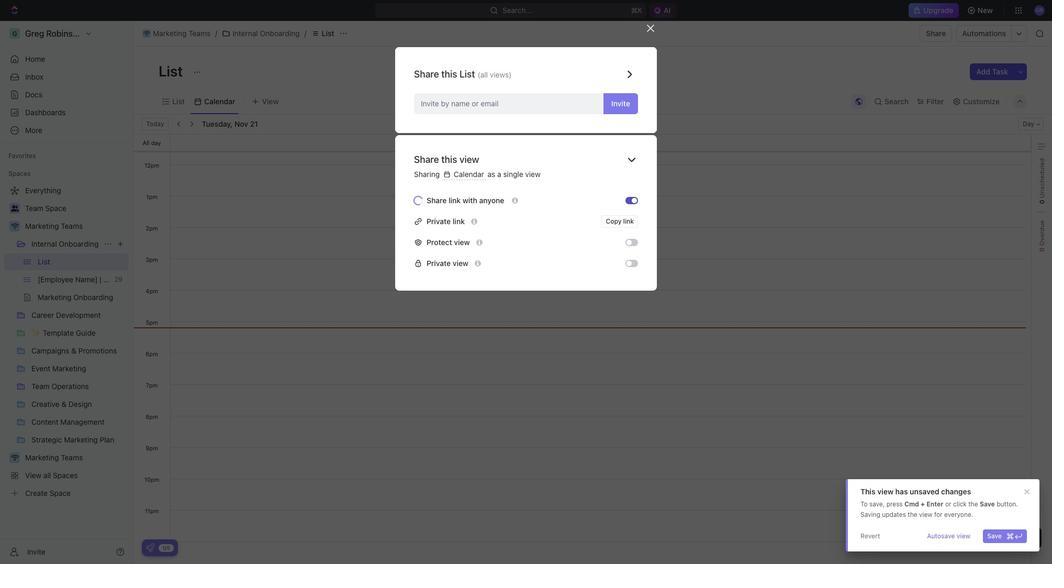 Task type: vqa. For each thing, say whether or not it's contained in the screenshot.
created this task by copying's "15"
no



Task type: describe. For each thing, give the bounding box(es) containing it.
everyone.
[[945, 511, 974, 519]]

autosave
[[928, 532, 956, 540]]

a
[[498, 170, 502, 179]]

private link
[[427, 378, 465, 387]]

never expire button
[[584, 243, 630, 255]]

0 horizontal spatial as
[[488, 170, 496, 179]]

views
[[490, 70, 509, 79]]

2 will from the left
[[560, 342, 569, 350]]

onboarding inside sidebar navigation
[[59, 239, 99, 248]]

share this list ( all views )
[[414, 69, 512, 80]]

press
[[887, 500, 903, 508]]

0 for unscheduled
[[1038, 200, 1046, 204]]

automations
[[963, 29, 1007, 38]]

dashboards
[[25, 108, 66, 117]]

hide advanced settings
[[488, 317, 565, 326]]

share for share link with anyone
[[427, 196, 447, 205]]

copy link
[[606, 379, 634, 387]]

favorites
[[8, 152, 36, 160]]

share for share this view
[[414, 154, 439, 165]]

0 vertical spatial wifi image
[[143, 31, 150, 36]]

all
[[143, 139, 150, 146]]

invite by name or email
[[421, 99, 499, 108]]

+
[[921, 500, 925, 508]]

12pm
[[144, 162, 159, 169]]

search...
[[502, 6, 532, 15]]

autosave view button
[[923, 530, 975, 543]]

onboarding checklist button element
[[146, 544, 155, 552]]

onboarding checklist button image
[[146, 544, 155, 552]]

saved
[[1015, 533, 1036, 542]]

9pm
[[146, 445, 158, 451]]

changes
[[942, 487, 972, 496]]

10pm
[[144, 476, 159, 483]]

as a single view
[[488, 170, 541, 179]]

nov
[[235, 119, 248, 128]]

1 horizontal spatial the
[[969, 500, 979, 508]]

new button
[[963, 2, 1000, 19]]

saving
[[861, 511, 881, 519]]

inbox link
[[4, 69, 129, 85]]

task
[[993, 67, 1009, 76]]

3pm
[[146, 256, 158, 263]]

tree inside sidebar navigation
[[4, 182, 129, 502]]

customize
[[964, 97, 1000, 106]]

8pm
[[146, 413, 158, 420]]

this for view
[[442, 154, 457, 165]]

21
[[250, 119, 258, 128]]

link for copy link
[[624, 379, 634, 387]]

all day
[[143, 139, 161, 146]]

favorites button
[[4, 150, 40, 162]]

invite inside sidebar navigation
[[27, 547, 45, 556]]

tuesday,
[[202, 119, 233, 128]]

)
[[509, 70, 512, 79]]

automations button
[[958, 26, 1012, 41]]

view right the "single"
[[526, 170, 541, 179]]

for
[[935, 511, 943, 519]]

2 horizontal spatial invite
[[612, 99, 631, 108]]

docs
[[25, 90, 42, 99]]

0 vertical spatial marketing teams
[[153, 29, 211, 38]]

only.
[[435, 350, 448, 358]]

shared
[[580, 342, 601, 350]]

new
[[978, 6, 994, 15]]

0 horizontal spatial list link
[[170, 94, 185, 109]]

teams inside sidebar navigation
[[61, 222, 83, 230]]

upgrade link
[[909, 3, 959, 18]]

revert
[[861, 532, 881, 540]]

this inside this view has unsaved changes to save, press cmd + enter or click the save button. saving updates the view for everyone.
[[861, 487, 876, 496]]

cmd
[[905, 500, 920, 508]]

1 be from the left
[[497, 342, 505, 350]]

0 vertical spatial teams
[[189, 29, 211, 38]]

search button
[[872, 94, 912, 109]]

0 for overdue
[[1038, 248, 1046, 252]]

home
[[25, 54, 45, 63]]

this view has unsaved changes to save, press cmd + enter or click the save button. saving updates the view for everyone.
[[861, 487, 1019, 519]]

2 / from the left
[[305, 29, 307, 38]]

today
[[146, 120, 164, 128]]

1 horizontal spatial internal onboarding link
[[220, 27, 302, 40]]

sidebar navigation
[[0, 21, 134, 564]]

marketing inside sidebar navigation
[[25, 222, 59, 230]]

(
[[478, 70, 481, 79]]

click
[[954, 500, 967, 508]]

1pm
[[146, 193, 158, 200]]

enter
[[927, 500, 944, 508]]

0 horizontal spatial the
[[908, 511, 918, 519]]

revert button
[[857, 530, 885, 543]]

share this view
[[414, 154, 479, 165]]

view inside button
[[957, 532, 971, 540]]

5pm
[[146, 319, 158, 326]]

6pm
[[146, 350, 158, 357]]

dashboards link
[[4, 104, 129, 121]]

has
[[896, 487, 908, 496]]

view down +
[[920, 511, 933, 519]]

link for share link with search engines
[[441, 263, 452, 271]]

updates
[[883, 511, 907, 519]]

1 horizontal spatial internal onboarding
[[233, 29, 300, 38]]

expire link
[[423, 246, 455, 254]]

customize button
[[950, 94, 1003, 109]]

marketing teams inside sidebar navigation
[[25, 222, 83, 230]]

overdue
[[1038, 220, 1046, 248]]

0 vertical spatial list link
[[309, 27, 337, 40]]

1 / from the left
[[215, 29, 218, 38]]



Task type: locate. For each thing, give the bounding box(es) containing it.
1 will from the left
[[474, 342, 484, 350]]

1 vertical spatial marketing teams link
[[25, 218, 127, 235]]

will left shared
[[560, 342, 569, 350]]

1 vertical spatial this
[[442, 154, 457, 165]]

unscheduled
[[1038, 158, 1046, 200]]

0 vertical spatial marketing teams link
[[140, 27, 213, 40]]

0 vertical spatial calendar
[[204, 97, 235, 106]]

with left anyone
[[463, 196, 478, 205]]

all
[[481, 70, 488, 79]]

1 vertical spatial the
[[908, 511, 918, 519]]

0 vertical spatial save
[[980, 500, 996, 508]]

/
[[215, 29, 218, 38], [305, 29, 307, 38]]

0 horizontal spatial wifi image
[[11, 223, 19, 229]]

this for list
[[442, 69, 457, 80]]

1 vertical spatial onboarding
[[59, 239, 99, 248]]

internal inside sidebar navigation
[[31, 239, 57, 248]]

0 vertical spatial this
[[530, 342, 543, 350]]

1 vertical spatial or
[[946, 500, 952, 508]]

day
[[151, 139, 161, 146]]

save left 'saved' at right bottom
[[988, 532, 1002, 540]]

1 horizontal spatial internal
[[233, 29, 258, 38]]

search
[[468, 263, 488, 271]]

1 vertical spatial private
[[427, 378, 451, 387]]

calendar
[[204, 97, 235, 106], [452, 170, 486, 179]]

save button
[[984, 530, 1028, 543]]

view inside private tasks will not be shared. this view will be shared as view- only.
[[545, 342, 558, 350]]

0 vertical spatial onboarding
[[260, 29, 300, 38]]

share for share this list ( all views )
[[414, 69, 439, 80]]

calendar up share link with anyone
[[452, 170, 486, 179]]

0 horizontal spatial internal onboarding
[[31, 239, 99, 248]]

1 horizontal spatial wifi image
[[143, 31, 150, 36]]

1 vertical spatial as
[[602, 342, 609, 350]]

link for expire link
[[443, 246, 453, 254]]

1 vertical spatial internal
[[31, 239, 57, 248]]

internal onboarding inside sidebar navigation
[[31, 239, 99, 248]]

0 horizontal spatial marketing teams link
[[25, 218, 127, 235]]

private for private tasks will not be shared. this view will be shared as view- only.
[[435, 342, 455, 350]]

add
[[977, 67, 991, 76]]

0 horizontal spatial marketing
[[25, 222, 59, 230]]

1 horizontal spatial marketing
[[153, 29, 187, 38]]

1 horizontal spatial this
[[861, 487, 876, 496]]

this up by
[[442, 69, 457, 80]]

1 horizontal spatial teams
[[189, 29, 211, 38]]

by
[[441, 99, 449, 108]]

1 vertical spatial internal onboarding
[[31, 239, 99, 248]]

0 horizontal spatial or
[[472, 99, 479, 108]]

save,
[[870, 500, 885, 508]]

link left anyone
[[449, 196, 461, 205]]

this up to
[[861, 487, 876, 496]]

as left a on the left
[[488, 170, 496, 179]]

add task
[[977, 67, 1009, 76]]

tree
[[4, 182, 129, 502]]

share link with search engines
[[423, 263, 514, 271]]

0 horizontal spatial onboarding
[[59, 239, 99, 248]]

not
[[486, 342, 495, 350]]

link down tasks
[[453, 378, 465, 387]]

1 0 from the top
[[1038, 200, 1046, 204]]

0 horizontal spatial be
[[497, 342, 505, 350]]

1 vertical spatial list link
[[170, 94, 185, 109]]

autosave view
[[928, 532, 971, 540]]

1 horizontal spatial be
[[571, 342, 579, 350]]

link for private link
[[453, 378, 465, 387]]

tree containing marketing teams
[[4, 182, 129, 502]]

marketing teams link inside tree
[[25, 218, 127, 235]]

link for share link with anyone
[[449, 196, 461, 205]]

private down the only.
[[427, 378, 451, 387]]

0 horizontal spatial marketing teams
[[25, 222, 83, 230]]

0 vertical spatial 0
[[1038, 200, 1046, 204]]

tasks
[[457, 342, 473, 350]]

0 vertical spatial the
[[969, 500, 979, 508]]

shared.
[[506, 342, 528, 350]]

1 vertical spatial 0
[[1038, 248, 1046, 252]]

share down the expire
[[423, 263, 440, 271]]

0 vertical spatial marketing
[[153, 29, 187, 38]]

share inside button
[[927, 29, 947, 38]]

share up invite by name or email
[[414, 69, 439, 80]]

save left button.
[[980, 500, 996, 508]]

to
[[861, 500, 868, 508]]

0 vertical spatial internal onboarding link
[[220, 27, 302, 40]]

1 vertical spatial this
[[861, 487, 876, 496]]

0 horizontal spatial this
[[530, 342, 543, 350]]

with for search
[[453, 263, 466, 271]]

button.
[[997, 500, 1019, 508]]

expire
[[607, 245, 626, 253]]

0 horizontal spatial teams
[[61, 222, 83, 230]]

internal
[[233, 29, 258, 38], [31, 239, 57, 248]]

or left email
[[472, 99, 479, 108]]

1 vertical spatial wifi image
[[11, 223, 19, 229]]

sharing
[[414, 170, 442, 179]]

0 vertical spatial with
[[463, 196, 478, 205]]

1 horizontal spatial or
[[946, 500, 952, 508]]

or inside this view has unsaved changes to save, press cmd + enter or click the save button. saving updates the view for everyone.
[[946, 500, 952, 508]]

2 this from the top
[[442, 154, 457, 165]]

4pm
[[146, 288, 158, 294]]

1 horizontal spatial marketing teams
[[153, 29, 211, 38]]

1 horizontal spatial calendar
[[452, 170, 486, 179]]

or
[[472, 99, 479, 108], [946, 500, 952, 508]]

spaces
[[8, 170, 31, 178]]

share down 'sharing'
[[427, 196, 447, 205]]

0 vertical spatial internal onboarding
[[233, 29, 300, 38]]

onboarding
[[260, 29, 300, 38], [59, 239, 99, 248]]

anyone
[[479, 196, 504, 205]]

1 horizontal spatial list link
[[309, 27, 337, 40]]

will
[[474, 342, 484, 350], [560, 342, 569, 350]]

be right not
[[497, 342, 505, 350]]

private left tasks
[[435, 342, 455, 350]]

calendar link
[[202, 94, 235, 109]]

2 be from the left
[[571, 342, 579, 350]]

1 horizontal spatial invite
[[421, 99, 439, 108]]

calendar up tuesday,
[[204, 97, 235, 106]]

as inside private tasks will not be shared. this view will be shared as view- only.
[[602, 342, 609, 350]]

view up save,
[[878, 487, 894, 496]]

share up 'sharing'
[[414, 154, 439, 165]]

1 horizontal spatial /
[[305, 29, 307, 38]]

engines
[[489, 263, 512, 271]]

this
[[530, 342, 543, 350], [861, 487, 876, 496]]

0 vertical spatial this
[[442, 69, 457, 80]]

⌘k
[[631, 6, 643, 15]]

this
[[442, 69, 457, 80], [442, 154, 457, 165]]

0 horizontal spatial /
[[215, 29, 218, 38]]

copy
[[606, 379, 622, 387]]

1 vertical spatial marketing
[[25, 222, 59, 230]]

1 vertical spatial marketing teams
[[25, 222, 83, 230]]

share button
[[920, 25, 953, 42]]

0 horizontal spatial invite
[[27, 547, 45, 556]]

the
[[969, 500, 979, 508], [908, 511, 918, 519]]

marketing teams
[[153, 29, 211, 38], [25, 222, 83, 230]]

settings
[[538, 317, 565, 326]]

upgrade
[[924, 6, 954, 15]]

this right the shared.
[[530, 342, 543, 350]]

private for private link
[[427, 378, 451, 387]]

docs link
[[4, 86, 129, 103]]

1 vertical spatial calendar
[[452, 170, 486, 179]]

the right click
[[969, 500, 979, 508]]

wifi image inside sidebar navigation
[[11, 223, 19, 229]]

1 vertical spatial internal onboarding link
[[31, 236, 100, 252]]

11pm
[[145, 508, 159, 514]]

0 vertical spatial as
[[488, 170, 496, 179]]

share
[[927, 29, 947, 38], [414, 69, 439, 80], [414, 154, 439, 165], [427, 196, 447, 205], [423, 263, 440, 271]]

name
[[451, 99, 470, 108]]

email
[[481, 99, 499, 108]]

private inside private tasks will not be shared. this view will be shared as view- only.
[[435, 342, 455, 350]]

expire
[[423, 246, 441, 254]]

link
[[449, 196, 461, 205], [443, 246, 453, 254], [441, 263, 452, 271], [453, 378, 465, 387], [624, 379, 634, 387]]

1 horizontal spatial marketing teams link
[[140, 27, 213, 40]]

7pm
[[146, 382, 158, 389]]

0 horizontal spatial calendar
[[204, 97, 235, 106]]

1/5
[[162, 544, 170, 551]]

1 horizontal spatial will
[[560, 342, 569, 350]]

tuesday, nov 21
[[202, 119, 258, 128]]

share down "upgrade" link
[[927, 29, 947, 38]]

private
[[435, 342, 455, 350], [427, 378, 451, 387]]

share link with anyone
[[427, 196, 506, 205]]

1 vertical spatial save
[[988, 532, 1002, 540]]

link down expire link
[[441, 263, 452, 271]]

link right the expire
[[443, 246, 453, 254]]

internal onboarding
[[233, 29, 300, 38], [31, 239, 99, 248]]

with left 'search'
[[453, 263, 466, 271]]

1 vertical spatial with
[[453, 263, 466, 271]]

view up share link with anyone
[[460, 154, 479, 165]]

as left view-
[[602, 342, 609, 350]]

0 vertical spatial or
[[472, 99, 479, 108]]

save inside button
[[988, 532, 1002, 540]]

share for share link with search engines
[[423, 263, 440, 271]]

private tasks will not be shared. this view will be shared as view- only.
[[435, 342, 627, 358]]

0 vertical spatial internal
[[233, 29, 258, 38]]

1 this from the top
[[442, 69, 457, 80]]

as
[[488, 170, 496, 179], [602, 342, 609, 350]]

be left shared
[[571, 342, 579, 350]]

0 horizontal spatial will
[[474, 342, 484, 350]]

home link
[[4, 51, 129, 68]]

view down "settings"
[[545, 342, 558, 350]]

single
[[504, 170, 524, 179]]

list link
[[309, 27, 337, 40], [170, 94, 185, 109]]

share for share
[[927, 29, 947, 38]]

view-
[[611, 342, 627, 350]]

1 horizontal spatial as
[[602, 342, 609, 350]]

will left not
[[474, 342, 484, 350]]

add task button
[[971, 63, 1015, 80]]

hide
[[488, 317, 503, 326]]

this up 'sharing'
[[442, 154, 457, 165]]

view down everyone.
[[957, 532, 971, 540]]

unsaved
[[910, 487, 940, 496]]

the down cmd
[[908, 511, 918, 519]]

save inside this view has unsaved changes to save, press cmd + enter or click the save button. saving updates the view for everyone.
[[980, 500, 996, 508]]

this inside private tasks will not be shared. this view will be shared as view- only.
[[530, 342, 543, 350]]

2pm
[[146, 225, 158, 231]]

or left click
[[946, 500, 952, 508]]

1 vertical spatial teams
[[61, 222, 83, 230]]

link right the copy
[[624, 379, 634, 387]]

0 horizontal spatial internal
[[31, 239, 57, 248]]

0 horizontal spatial internal onboarding link
[[31, 236, 100, 252]]

2 0 from the top
[[1038, 248, 1046, 252]]

0 vertical spatial private
[[435, 342, 455, 350]]

wifi image
[[143, 31, 150, 36], [11, 223, 19, 229]]

with for anyone
[[463, 196, 478, 205]]

1 horizontal spatial onboarding
[[260, 29, 300, 38]]

invite
[[421, 99, 439, 108], [612, 99, 631, 108], [27, 547, 45, 556]]



